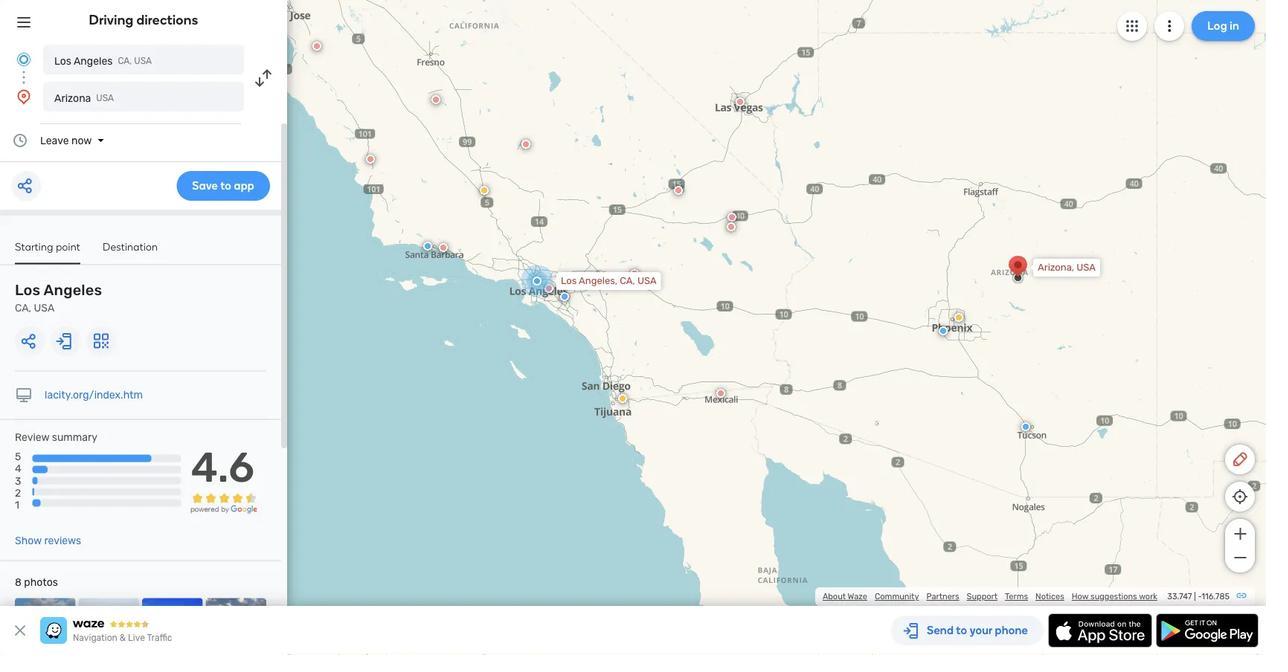 Task type: describe. For each thing, give the bounding box(es) containing it.
33.747
[[1167, 592, 1192, 602]]

support link
[[967, 592, 997, 602]]

image 1 of los angeles, los angeles image
[[15, 598, 75, 655]]

notices link
[[1035, 592, 1064, 602]]

lacity.org/index.htm link
[[45, 389, 143, 401]]

&
[[120, 633, 126, 643]]

traffic
[[147, 633, 172, 643]]

link image
[[1236, 590, 1247, 602]]

leave now
[[40, 134, 92, 147]]

usa inside arizona usa
[[96, 93, 114, 103]]

destination button
[[103, 240, 158, 263]]

terms link
[[1005, 592, 1028, 602]]

suggestions
[[1090, 592, 1137, 602]]

how
[[1072, 592, 1088, 602]]

show
[[15, 535, 42, 547]]

usa right arizona,
[[1077, 262, 1096, 273]]

leave
[[40, 134, 69, 147]]

image 2 of los angeles, los angeles image
[[78, 598, 139, 655]]

waze
[[848, 592, 867, 602]]

live
[[128, 633, 145, 643]]

1 horizontal spatial los
[[54, 55, 71, 67]]

0 vertical spatial los angeles ca, usa
[[54, 55, 152, 67]]

0 vertical spatial hazard image
[[480, 186, 489, 195]]

community
[[875, 592, 919, 602]]

pencil image
[[1231, 451, 1249, 469]]

arizona
[[54, 92, 91, 104]]

about waze link
[[823, 592, 867, 602]]

x image
[[11, 622, 29, 640]]

lacity.org/index.htm
[[45, 389, 143, 401]]

starting
[[15, 240, 53, 253]]

arizona,
[[1038, 262, 1074, 273]]

current location image
[[15, 51, 33, 68]]

notices
[[1035, 592, 1064, 602]]

starting point
[[15, 240, 80, 253]]

about waze community partners support terms notices how suggestions work
[[823, 592, 1157, 602]]

1 vertical spatial police image
[[1021, 422, 1030, 431]]

4
[[15, 463, 21, 475]]

support
[[967, 592, 997, 602]]

review
[[15, 431, 49, 444]]

4.6
[[191, 443, 254, 492]]

0 horizontal spatial los
[[15, 282, 40, 299]]

|
[[1194, 592, 1196, 602]]

arizona, usa
[[1038, 262, 1096, 273]]

about
[[823, 592, 846, 602]]

starting point button
[[15, 240, 80, 264]]

0 vertical spatial angeles
[[74, 55, 113, 67]]

usa down the driving directions at the top of page
[[134, 56, 152, 66]]

8
[[15, 577, 22, 589]]

5 4 3 2 1
[[15, 451, 21, 511]]

116.785
[[1202, 592, 1230, 602]]

2 horizontal spatial hazard image
[[954, 313, 963, 322]]



Task type: vqa. For each thing, say whether or not it's contained in the screenshot.
Show Reviews
yes



Task type: locate. For each thing, give the bounding box(es) containing it.
2 vertical spatial ca,
[[15, 302, 31, 314]]

usa right arizona
[[96, 93, 114, 103]]

police image
[[560, 292, 569, 301], [1021, 422, 1030, 431]]

driving directions
[[89, 12, 198, 28]]

0 horizontal spatial police image
[[423, 242, 432, 251]]

driving
[[89, 12, 133, 28]]

summary
[[52, 431, 97, 444]]

navigation
[[73, 633, 117, 643]]

0 horizontal spatial ca,
[[15, 302, 31, 314]]

reviews
[[44, 535, 81, 547]]

navigation & live traffic
[[73, 633, 172, 643]]

los angeles ca, usa
[[54, 55, 152, 67], [15, 282, 102, 314]]

1 vertical spatial los angeles ca, usa
[[15, 282, 102, 314]]

ca, down driving
[[118, 56, 132, 66]]

angeles down point
[[44, 282, 102, 299]]

los left angeles, in the top left of the page
[[561, 275, 577, 287]]

partners
[[926, 592, 959, 602]]

-
[[1198, 592, 1202, 602]]

zoom in image
[[1231, 525, 1249, 543]]

road closed image
[[736, 97, 745, 106], [366, 155, 375, 164], [674, 186, 683, 195], [727, 213, 736, 222], [716, 389, 725, 398]]

image 4 of los angeles, los angeles image
[[206, 598, 266, 655]]

los up arizona
[[54, 55, 71, 67]]

destination
[[103, 240, 158, 253]]

review summary
[[15, 431, 97, 444]]

point
[[56, 240, 80, 253]]

2 horizontal spatial ca,
[[620, 275, 635, 287]]

now
[[71, 134, 92, 147]]

work
[[1139, 592, 1157, 602]]

1 horizontal spatial ca,
[[118, 56, 132, 66]]

computer image
[[15, 386, 33, 404]]

police image
[[423, 242, 432, 251], [939, 327, 948, 335]]

0 horizontal spatial hazard image
[[480, 186, 489, 195]]

partners link
[[926, 592, 959, 602]]

1 vertical spatial angeles
[[44, 282, 102, 299]]

1 horizontal spatial police image
[[939, 327, 948, 335]]

1 horizontal spatial hazard image
[[618, 394, 627, 403]]

3
[[15, 475, 21, 487]]

1 vertical spatial hazard image
[[954, 313, 963, 322]]

usa down starting point "button"
[[34, 302, 55, 314]]

show reviews
[[15, 535, 81, 547]]

arizona usa
[[54, 92, 114, 104]]

0 vertical spatial police image
[[423, 242, 432, 251]]

how suggestions work link
[[1072, 592, 1157, 602]]

usa right angeles, in the top left of the page
[[637, 275, 657, 287]]

los
[[54, 55, 71, 67], [561, 275, 577, 287], [15, 282, 40, 299]]

1 vertical spatial police image
[[939, 327, 948, 335]]

image 3 of los angeles, los angeles image
[[142, 598, 203, 655]]

1 horizontal spatial police image
[[1021, 422, 1030, 431]]

1
[[15, 499, 19, 511]]

photos
[[24, 577, 58, 589]]

road closed image
[[312, 42, 321, 51], [431, 95, 440, 104], [521, 140, 530, 149], [727, 222, 736, 231], [439, 243, 448, 252], [630, 269, 639, 278], [544, 284, 553, 293]]

33.747 | -116.785
[[1167, 592, 1230, 602]]

community link
[[875, 592, 919, 602]]

ca,
[[118, 56, 132, 66], [620, 275, 635, 287], [15, 302, 31, 314]]

0 vertical spatial ca,
[[118, 56, 132, 66]]

usa
[[134, 56, 152, 66], [96, 93, 114, 103], [1077, 262, 1096, 273], [637, 275, 657, 287], [34, 302, 55, 314]]

los angeles ca, usa down driving
[[54, 55, 152, 67]]

ca, right angeles, in the top left of the page
[[620, 275, 635, 287]]

zoom out image
[[1231, 549, 1249, 567]]

8 photos
[[15, 577, 58, 589]]

ca, down starting point "button"
[[15, 302, 31, 314]]

location image
[[15, 88, 33, 106]]

angeles
[[74, 55, 113, 67], [44, 282, 102, 299]]

hazard image
[[480, 186, 489, 195], [954, 313, 963, 322], [618, 394, 627, 403]]

directions
[[136, 12, 198, 28]]

los angeles, ca, usa
[[561, 275, 657, 287]]

terms
[[1005, 592, 1028, 602]]

clock image
[[11, 132, 29, 150]]

5
[[15, 451, 21, 463]]

0 vertical spatial police image
[[560, 292, 569, 301]]

angeles up arizona usa at left top
[[74, 55, 113, 67]]

2
[[15, 487, 21, 499]]

1 vertical spatial ca,
[[620, 275, 635, 287]]

angeles,
[[579, 275, 617, 287]]

los angeles ca, usa down starting point "button"
[[15, 282, 102, 314]]

los down starting point "button"
[[15, 282, 40, 299]]

2 horizontal spatial los
[[561, 275, 577, 287]]

0 horizontal spatial police image
[[560, 292, 569, 301]]

2 vertical spatial hazard image
[[618, 394, 627, 403]]



